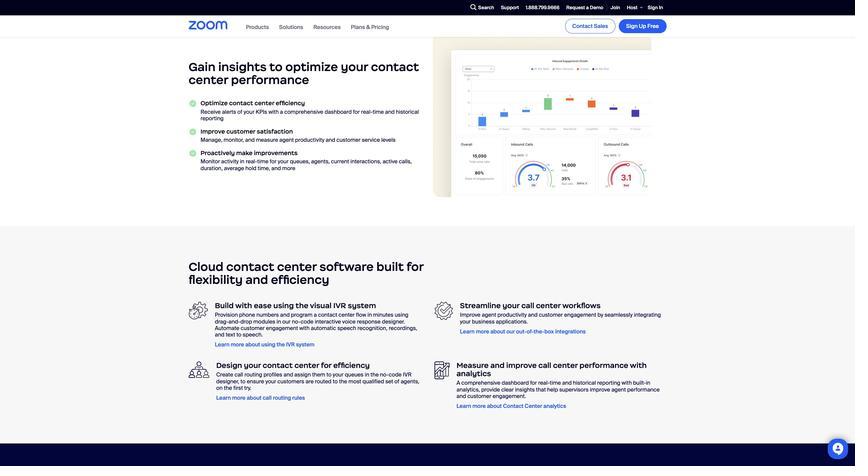 Task type: vqa. For each thing, say whether or not it's contained in the screenshot.


Task type: describe. For each thing, give the bounding box(es) containing it.
calls,
[[399, 158, 412, 165]]

improve customer satisfaction manage, monitor, and measure agent productivity and customer service levels
[[201, 128, 396, 144]]

contact inside 'optimize  contact center efficiency receive alerts of your kpis with a comprehensive dashboard for real-time and historical reporting'
[[229, 100, 253, 107]]

products
[[246, 24, 269, 31]]

box
[[545, 328, 554, 335]]

resources button
[[314, 24, 341, 31]]

support
[[502, 4, 519, 10]]

measure and improve call center performance with analytics image
[[435, 362, 450, 379]]

contact inside cloud contact center software built for flexibility and efficiency
[[226, 259, 275, 274]]

2 vertical spatial using
[[262, 341, 276, 348]]

learn inside build with ease using the visual ivr system provision phone numbers and program a contact center flow in minutes using drag-and-drop modules in our no-code interactive voice response designer. automate customer engagement with automatic speech recognition, recordings, and text to speech. learn more about using the ivr system
[[215, 341, 230, 348]]

1 vertical spatial performance
[[580, 361, 629, 370]]

customer up monitor,
[[227, 128, 256, 135]]

about inside streamline your call center workflows improve agent productivity and customer engagement by seamlessly integrating your business applications. learn more about our out-of-the-box integrations
[[491, 328, 506, 335]]

our inside streamline your call center workflows improve agent productivity and customer engagement by seamlessly integrating your business applications. learn more about our out-of-the-box integrations
[[507, 328, 515, 335]]

measure and improve call center performance with analytics a comprehensive dashboard for real-time and historical reporting with built-in analytics, provide clear insights that help supervisors improve agent performance and customer engagement. learn more about contact center analytics
[[457, 361, 660, 410]]

the right on
[[224, 384, 232, 392]]

center
[[525, 403, 543, 410]]

business
[[472, 318, 495, 325]]

your inside gain insights to optimize your contact center performance
[[341, 59, 368, 74]]

host button
[[624, 0, 645, 15]]

contact inside contact sales link
[[573, 22, 593, 30]]

historical inside measure and improve call center performance with analytics a comprehensive dashboard for real-time and historical reporting with built-in analytics, provide clear insights that help supervisors improve agent performance and customer engagement. learn more about contact center analytics
[[574, 379, 597, 387]]

gain
[[189, 59, 216, 74]]

gain insights to optimize your contact center performance image
[[433, 33, 652, 197]]

agents, inside design your contact center for efficiency create call routing profiles and assign them to your queues in the no-code ivr designer, to ensure your customers are routed to the most qualified set of agents, on the first try. learn more about call routing rules
[[401, 378, 420, 385]]

up
[[640, 22, 647, 30]]

1 horizontal spatial routing
[[273, 394, 291, 401]]

engagement inside streamline your call center workflows improve agent productivity and customer engagement by seamlessly integrating your business applications. learn more about our out-of-the-box integrations
[[565, 311, 597, 319]]

free
[[648, 22, 660, 30]]

first
[[234, 384, 243, 392]]

learn inside design your contact center for efficiency create call routing profiles and assign them to your queues in the no-code ivr designer, to ensure your customers are routed to the most qualified set of agents, on the first try. learn more about call routing rules
[[216, 394, 231, 401]]

the left most on the left
[[339, 378, 348, 385]]

call down the ensure
[[263, 394, 272, 401]]

contact sales
[[573, 22, 609, 30]]

and left text
[[215, 331, 225, 338]]

a inside 'optimize  contact center efficiency receive alerts of your kpis with a comprehensive dashboard for real-time and historical reporting'
[[280, 108, 283, 115]]

on
[[216, 384, 223, 392]]

engagement inside build with ease using the visual ivr system provision phone numbers and program a contact center flow in minutes using drag-and-drop modules in our no-code interactive voice response designer. automate customer engagement with automatic speech recognition, recordings, and text to speech. learn more about using the ivr system
[[266, 325, 298, 332]]

design your contact center for efficiency image
[[189, 362, 210, 378]]

0 vertical spatial improve
[[507, 361, 537, 370]]

plans
[[351, 24, 365, 31]]

drop
[[241, 318, 252, 325]]

center inside cloud contact center software built for flexibility and efficiency
[[277, 259, 317, 274]]

more inside measure and improve call center performance with analytics a comprehensive dashboard for real-time and historical reporting with built-in analytics, provide clear insights that help supervisors improve agent performance and customer engagement. learn more about contact center analytics
[[473, 403, 486, 410]]

levels
[[382, 136, 396, 144]]

hold
[[246, 165, 257, 172]]

with inside 'optimize  contact center efficiency receive alerts of your kpis with a comprehensive dashboard for real-time and historical reporting'
[[269, 108, 279, 115]]

design
[[216, 361, 242, 370]]

center inside design your contact center for efficiency create call routing profiles and assign them to your queues in the no-code ivr designer, to ensure your customers are routed to the most qualified set of agents, on the first try. learn more about call routing rules
[[295, 361, 320, 370]]

of inside 'optimize  contact center efficiency receive alerts of your kpis with a comprehensive dashboard for real-time and historical reporting'
[[238, 108, 243, 115]]

resources
[[314, 24, 341, 31]]

with left built-
[[622, 379, 632, 387]]

analytics,
[[457, 386, 480, 393]]

provide
[[482, 386, 501, 393]]

out-
[[517, 328, 527, 335]]

center inside measure and improve call center performance with analytics a comprehensive dashboard for real-time and historical reporting with built-in analytics, provide clear insights that help supervisors improve agent performance and customer engagement. learn more about contact center analytics
[[554, 361, 578, 370]]

for inside design your contact center for efficiency create call routing profiles and assign them to your queues in the no-code ivr designer, to ensure your customers are routed to the most qualified set of agents, on the first try. learn more about call routing rules
[[321, 361, 332, 370]]

no- inside build with ease using the visual ivr system provision phone numbers and program a contact center flow in minutes using drag-and-drop modules in our no-code interactive voice response designer. automate customer engagement with automatic speech recognition, recordings, and text to speech. learn more about using the ivr system
[[292, 318, 301, 325]]

provision
[[215, 311, 238, 319]]

alerts
[[222, 108, 236, 115]]

1.888.799.9666
[[526, 4, 560, 10]]

reporting inside measure and improve call center performance with analytics a comprehensive dashboard for real-time and historical reporting with built-in analytics, provide clear insights that help supervisors improve agent performance and customer engagement. learn more about contact center analytics
[[598, 379, 621, 387]]

0 vertical spatial system
[[348, 301, 376, 310]]

sales
[[595, 22, 609, 30]]

cloud contact center software built for flexibility and efficiency
[[189, 259, 424, 287]]

learn more about call routing rules link
[[216, 394, 305, 401]]

join link
[[608, 0, 624, 15]]

1 horizontal spatial analytics
[[544, 403, 567, 410]]

more inside design your contact center for efficiency create call routing profiles and assign them to your queues in the no-code ivr designer, to ensure your customers are routed to the most qualified set of agents, on the first try. learn more about call routing rules
[[232, 394, 246, 401]]

with up phone
[[236, 301, 252, 310]]

more inside streamline your call center workflows improve agent productivity and customer engagement by seamlessly integrating your business applications. learn more about our out-of-the-box integrations
[[476, 328, 490, 335]]

numbers
[[257, 311, 279, 319]]

kpis
[[256, 108, 267, 115]]

voice
[[343, 318, 356, 325]]

the up program
[[296, 301, 309, 310]]

response
[[357, 318, 381, 325]]

our inside build with ease using the visual ivr system provision phone numbers and program a contact center flow in minutes using drag-and-drop modules in our no-code interactive voice response designer. automate customer engagement with automatic speech recognition, recordings, and text to speech. learn more about using the ivr system
[[283, 318, 291, 325]]

code inside design your contact center for efficiency create call routing profiles and assign them to your queues in the no-code ivr designer, to ensure your customers are routed to the most qualified set of agents, on the first try. learn more about call routing rules
[[389, 371, 402, 378]]

queues
[[345, 371, 364, 378]]

customer inside measure and improve call center performance with analytics a comprehensive dashboard for real-time and historical reporting with built-in analytics, provide clear insights that help supervisors improve agent performance and customer engagement. learn more about contact center analytics
[[468, 393, 492, 400]]

in inside measure and improve call center performance with analytics a comprehensive dashboard for real-time and historical reporting with built-in analytics, provide clear insights that help supervisors improve agent performance and customer engagement. learn more about contact center analytics
[[647, 379, 651, 387]]

integrating
[[635, 311, 662, 319]]

sign in
[[648, 4, 664, 10]]

recordings,
[[389, 325, 418, 332]]

and inside 'optimize  contact center efficiency receive alerts of your kpis with a comprehensive dashboard for real-time and historical reporting'
[[385, 108, 395, 115]]

center inside gain insights to optimize your contact center performance
[[189, 72, 228, 87]]

learn more about contact center analytics link
[[457, 403, 567, 410]]

manage,
[[201, 136, 223, 144]]

0 vertical spatial using
[[274, 301, 294, 310]]

improvements
[[254, 149, 298, 157]]

request a demo link
[[563, 0, 607, 15]]

dashboard inside 'optimize  contact center efficiency receive alerts of your kpis with a comprehensive dashboard for real-time and historical reporting'
[[325, 108, 352, 115]]

to inside build with ease using the visual ivr system provision phone numbers and program a contact center flow in minutes using drag-and-drop modules in our no-code interactive voice response designer. automate customer engagement with automatic speech recognition, recordings, and text to speech. learn more about using the ivr system
[[237, 331, 242, 338]]

designer.
[[382, 318, 405, 325]]

performance inside gain insights to optimize your contact center performance
[[231, 72, 309, 87]]

the left set
[[371, 371, 379, 378]]

routed
[[315, 378, 332, 385]]

optimize
[[201, 100, 228, 107]]

sign for sign up free
[[627, 22, 638, 30]]

search image
[[471, 4, 477, 10]]

about inside design your contact center for efficiency create call routing profiles and assign them to your queues in the no-code ivr designer, to ensure your customers are routed to the most qualified set of agents, on the first try. learn more about call routing rules
[[247, 394, 262, 401]]

real- inside measure and improve call center performance with analytics a comprehensive dashboard for real-time and historical reporting with built-in analytics, provide clear insights that help supervisors improve agent performance and customer engagement. learn more about contact center analytics
[[539, 379, 550, 387]]

1 vertical spatial using
[[395, 311, 409, 319]]

with up built-
[[631, 361, 647, 370]]

for inside proactively make improvements monitor activity in real-time for your queues, agents, current interactions, active calls, duration, average hold time, and more
[[270, 158, 277, 165]]

productivity inside streamline your call center workflows improve agent productivity and customer engagement by seamlessly integrating your business applications. learn more about our out-of-the-box integrations
[[498, 311, 527, 319]]

set
[[386, 378, 394, 385]]

a
[[457, 379, 461, 387]]

that
[[537, 386, 546, 393]]

clear
[[502, 386, 514, 393]]

make
[[236, 149, 253, 157]]

solutions
[[279, 24, 303, 31]]

for inside 'optimize  contact center efficiency receive alerts of your kpis with a comprehensive dashboard for real-time and historical reporting'
[[353, 108, 360, 115]]

center inside 'optimize  contact center efficiency receive alerts of your kpis with a comprehensive dashboard for real-time and historical reporting'
[[255, 100, 275, 107]]

efficiency inside design your contact center for efficiency create call routing profiles and assign them to your queues in the no-code ivr designer, to ensure your customers are routed to the most qualified set of agents, on the first try. learn more about call routing rules
[[334, 361, 370, 370]]

are
[[306, 378, 314, 385]]

interactions,
[[351, 158, 382, 165]]

contact inside design your contact center for efficiency create call routing profiles and assign them to your queues in the no-code ivr designer, to ensure your customers are routed to the most qualified set of agents, on the first try. learn more about call routing rules
[[263, 361, 293, 370]]

create
[[216, 371, 233, 378]]

queues,
[[290, 158, 310, 165]]

automate
[[215, 325, 240, 332]]

time inside measure and improve call center performance with analytics a comprehensive dashboard for real-time and historical reporting with built-in analytics, provide clear insights that help supervisors improve agent performance and customer engagement. learn more about contact center analytics
[[550, 379, 562, 387]]

program
[[291, 311, 313, 319]]

integrations
[[556, 328, 586, 335]]

plans & pricing
[[351, 24, 389, 31]]

dashboard inside measure and improve call center performance with analytics a comprehensive dashboard for real-time and historical reporting with built-in analytics, provide clear insights that help supervisors improve agent performance and customer engagement. learn more about contact center analytics
[[502, 379, 529, 387]]

seamlessly
[[605, 311, 633, 319]]

customer inside build with ease using the visual ivr system provision phone numbers and program a contact center flow in minutes using drag-and-drop modules in our no-code interactive voice response designer. automate customer engagement with automatic speech recognition, recordings, and text to speech. learn more about using the ivr system
[[241, 325, 265, 332]]

current
[[331, 158, 349, 165]]

optimize
[[286, 59, 338, 74]]

and up make
[[245, 136, 255, 144]]

call up first
[[235, 371, 243, 378]]

solutions button
[[279, 24, 303, 31]]

time,
[[258, 165, 270, 172]]

applications.
[[496, 318, 528, 325]]

use agent skills to improve your csat score image
[[435, 302, 454, 320]]

sign for sign in
[[648, 4, 658, 10]]



Task type: locate. For each thing, give the bounding box(es) containing it.
improve up manage, at the left top of the page
[[201, 128, 225, 135]]

1 vertical spatial engagement
[[266, 325, 298, 332]]

1 horizontal spatial agent
[[482, 311, 497, 319]]

proactively make improvements monitor activity in real-time for your queues, agents, current interactions, active calls, duration, average hold time, and more
[[201, 149, 412, 172]]

products button
[[246, 24, 269, 31]]

2 horizontal spatial real-
[[539, 379, 550, 387]]

search image
[[471, 4, 477, 10]]

call inside streamline your call center workflows improve agent productivity and customer engagement by seamlessly integrating your business applications. learn more about our out-of-the-box integrations
[[522, 301, 535, 310]]

of right set
[[395, 378, 400, 385]]

analytics down help
[[544, 403, 567, 410]]

learn inside measure and improve call center performance with analytics a comprehensive dashboard for real-time and historical reporting with built-in analytics, provide clear insights that help supervisors improve agent performance and customer engagement. learn more about contact center analytics
[[457, 403, 472, 410]]

0 horizontal spatial reporting
[[201, 115, 224, 122]]

your
[[341, 59, 368, 74], [244, 108, 255, 115], [278, 158, 289, 165], [503, 301, 520, 310], [460, 318, 471, 325], [244, 361, 261, 370], [333, 371, 344, 378], [266, 378, 276, 385]]

1 vertical spatial time
[[258, 158, 269, 165]]

1 vertical spatial improve
[[590, 386, 611, 393]]

call up that
[[539, 361, 552, 370]]

in inside proactively make improvements monitor activity in real-time for your queues, agents, current interactions, active calls, duration, average hold time, and more
[[240, 158, 245, 165]]

dashboard
[[325, 108, 352, 115], [502, 379, 529, 387]]

visual
[[310, 301, 332, 310]]

measure
[[457, 361, 489, 370]]

analytics up analytics,
[[457, 369, 492, 378]]

1 vertical spatial code
[[389, 371, 402, 378]]

customer down phone
[[241, 325, 265, 332]]

0 horizontal spatial real-
[[246, 158, 258, 165]]

real- down make
[[246, 158, 258, 165]]

search
[[479, 5, 495, 11]]

workflows
[[563, 301, 601, 310]]

your inside 'optimize  contact center efficiency receive alerts of your kpis with a comprehensive dashboard for real-time and historical reporting'
[[244, 108, 255, 115]]

gain insights to optimize your contact center performance
[[189, 59, 419, 87]]

learn inside streamline your call center workflows improve agent productivity and customer engagement by seamlessly integrating your business applications. learn more about our out-of-the-box integrations
[[460, 328, 475, 335]]

a left "demo"
[[587, 4, 589, 10]]

and inside proactively make improvements monitor activity in real-time for your queues, agents, current interactions, active calls, duration, average hold time, and more
[[272, 165, 281, 172]]

build with ease using the visual ivr system provision phone numbers and program a contact center flow in minutes using drag-and-drop modules in our no-code interactive voice response designer. automate customer engagement with automatic speech recognition, recordings, and text to speech. learn more about using the ivr system
[[215, 301, 418, 348]]

0 vertical spatial historical
[[396, 108, 419, 115]]

2 horizontal spatial ivr
[[403, 371, 412, 378]]

qualified
[[363, 378, 384, 385]]

1 vertical spatial reporting
[[598, 379, 621, 387]]

using up numbers
[[274, 301, 294, 310]]

profiles
[[264, 371, 283, 378]]

contact down engagement.
[[504, 403, 524, 410]]

2 vertical spatial efficiency
[[334, 361, 370, 370]]

ivr inside design your contact center for efficiency create call routing profiles and assign them to your queues in the no-code ivr designer, to ensure your customers are routed to the most qualified set of agents, on the first try. learn more about call routing rules
[[403, 371, 412, 378]]

in inside design your contact center for efficiency create call routing profiles and assign them to your queues in the no-code ivr designer, to ensure your customers are routed to the most qualified set of agents, on the first try. learn more about call routing rules
[[365, 371, 370, 378]]

performance
[[231, 72, 309, 87], [580, 361, 629, 370], [628, 386, 660, 393]]

1 horizontal spatial sign
[[648, 4, 658, 10]]

1 horizontal spatial improve
[[460, 311, 481, 319]]

agents, inside proactively make improvements monitor activity in real-time for your queues, agents, current interactions, active calls, duration, average hold time, and more
[[311, 158, 330, 165]]

1 horizontal spatial contact
[[573, 22, 593, 30]]

1 horizontal spatial a
[[314, 311, 317, 319]]

contact left 'sales'
[[573, 22, 593, 30]]

improve
[[507, 361, 537, 370], [590, 386, 611, 393]]

more down improvements
[[282, 165, 296, 172]]

receive
[[201, 108, 221, 115]]

no- left automatic
[[292, 318, 301, 325]]

1 horizontal spatial of
[[395, 378, 400, 385]]

routing left rules at the bottom of the page
[[273, 394, 291, 401]]

0 vertical spatial routing
[[245, 371, 262, 378]]

0 horizontal spatial our
[[283, 318, 291, 325]]

ivr right set
[[403, 371, 412, 378]]

build
[[215, 301, 234, 310]]

learn down text
[[215, 341, 230, 348]]

your inside proactively make improvements monitor activity in real-time for your queues, agents, current interactions, active calls, duration, average hold time, and more
[[278, 158, 289, 165]]

insights inside measure and improve call center performance with analytics a comprehensive dashboard for real-time and historical reporting with built-in analytics, provide clear insights that help supervisors improve agent performance and customer engagement. learn more about contact center analytics
[[516, 386, 535, 393]]

comprehensive inside measure and improve call center performance with analytics a comprehensive dashboard for real-time and historical reporting with built-in analytics, provide clear insights that help supervisors improve agent performance and customer engagement. learn more about contact center analytics
[[462, 379, 501, 387]]

0 vertical spatial agent
[[280, 136, 294, 144]]

0 vertical spatial real-
[[361, 108, 373, 115]]

system down automatic
[[296, 341, 315, 348]]

customers
[[278, 378, 305, 385]]

improve up "clear"
[[507, 361, 537, 370]]

efficiency up visual
[[271, 272, 330, 287]]

of
[[238, 108, 243, 115], [395, 378, 400, 385]]

0 vertical spatial ivr
[[334, 301, 346, 310]]

zoom logo image
[[189, 21, 227, 30]]

optimize  contact center efficiency receive alerts of your kpis with a comprehensive dashboard for real-time and historical reporting
[[201, 100, 419, 122]]

time right hold
[[258, 158, 269, 165]]

recognition,
[[358, 325, 388, 332]]

0 horizontal spatial system
[[296, 341, 315, 348]]

2 vertical spatial ivr
[[403, 371, 412, 378]]

more down analytics,
[[473, 403, 486, 410]]

learn down on
[[216, 394, 231, 401]]

supervisors
[[560, 386, 589, 393]]

code right qualified
[[389, 371, 402, 378]]

2 vertical spatial real-
[[539, 379, 550, 387]]

engagement.
[[493, 393, 527, 400]]

0 horizontal spatial routing
[[245, 371, 262, 378]]

1 vertical spatial agent
[[482, 311, 497, 319]]

0 vertical spatial analytics
[[457, 369, 492, 378]]

contact
[[573, 22, 593, 30], [504, 403, 524, 410]]

1 vertical spatial routing
[[273, 394, 291, 401]]

build with ease using the visual ivr system image
[[189, 302, 208, 320]]

sign left up
[[627, 22, 638, 30]]

for inside measure and improve call center performance with analytics a comprehensive dashboard for real-time and historical reporting with built-in analytics, provide clear insights that help supervisors improve agent performance and customer engagement. learn more about contact center analytics
[[531, 379, 537, 387]]

time inside 'optimize  contact center efficiency receive alerts of your kpis with a comprehensive dashboard for real-time and historical reporting'
[[373, 108, 384, 115]]

and right measure
[[491, 361, 505, 370]]

1 vertical spatial contact
[[504, 403, 524, 410]]

2 vertical spatial performance
[[628, 386, 660, 393]]

1 vertical spatial historical
[[574, 379, 597, 387]]

0 horizontal spatial agent
[[280, 136, 294, 144]]

improve inside streamline your call center workflows improve agent productivity and customer engagement by seamlessly integrating your business applications. learn more about our out-of-the-box integrations
[[460, 311, 481, 319]]

more down first
[[232, 394, 246, 401]]

0 horizontal spatial sign
[[627, 22, 638, 30]]

our left program
[[283, 318, 291, 325]]

None search field
[[446, 2, 469, 13]]

customer inside streamline your call center workflows improve agent productivity and customer engagement by seamlessly integrating your business applications. learn more about our out-of-the-box integrations
[[539, 311, 563, 319]]

agents,
[[311, 158, 330, 165], [401, 378, 420, 385]]

0 horizontal spatial contact
[[504, 403, 524, 410]]

sign up free
[[627, 22, 660, 30]]

our
[[283, 318, 291, 325], [507, 328, 515, 335]]

1 horizontal spatial agents,
[[401, 378, 420, 385]]

and inside design your contact center for efficiency create call routing profiles and assign them to your queues in the no-code ivr designer, to ensure your customers are routed to the most qualified set of agents, on the first try. learn more about call routing rules
[[284, 371, 293, 378]]

1 vertical spatial system
[[296, 341, 315, 348]]

0 horizontal spatial no-
[[292, 318, 301, 325]]

about down try.
[[247, 394, 262, 401]]

contact inside gain insights to optimize your contact center performance
[[371, 59, 419, 74]]

a inside build with ease using the visual ivr system provision phone numbers and program a contact center flow in minutes using drag-and-drop modules in our no-code interactive voice response designer. automate customer engagement with automatic speech recognition, recordings, and text to speech. learn more about using the ivr system
[[314, 311, 317, 319]]

historical inside 'optimize  contact center efficiency receive alerts of your kpis with a comprehensive dashboard for real-time and historical reporting'
[[396, 108, 419, 115]]

and left program
[[280, 311, 290, 319]]

no- right 'queues'
[[380, 371, 389, 378]]

center inside streamline your call center workflows improve agent productivity and customer engagement by seamlessly integrating your business applications. learn more about our out-of-the-box integrations
[[537, 301, 561, 310]]

0 horizontal spatial of
[[238, 108, 243, 115]]

comprehensive up improve customer satisfaction manage, monitor, and measure agent productivity and customer service levels at left top
[[285, 108, 324, 115]]

more down text
[[231, 341, 244, 348]]

1 horizontal spatial ivr
[[334, 301, 346, 310]]

engagement
[[565, 311, 597, 319], [266, 325, 298, 332]]

improve
[[201, 128, 225, 135], [460, 311, 481, 319]]

1 horizontal spatial real-
[[361, 108, 373, 115]]

try.
[[244, 384, 251, 392]]

0 vertical spatial insights
[[219, 59, 267, 74]]

1 horizontal spatial our
[[507, 328, 515, 335]]

agent left built-
[[612, 386, 627, 393]]

and up levels
[[385, 108, 395, 115]]

0 horizontal spatial code
[[301, 318, 314, 325]]

the up profiles
[[277, 341, 285, 348]]

using up recordings,
[[395, 311, 409, 319]]

in
[[660, 4, 664, 10]]

service
[[362, 136, 380, 144]]

1 vertical spatial no-
[[380, 371, 389, 378]]

2 vertical spatial time
[[550, 379, 562, 387]]

drag-
[[215, 318, 229, 325]]

1 horizontal spatial engagement
[[565, 311, 597, 319]]

1 vertical spatial a
[[280, 108, 283, 115]]

to inside gain insights to optimize your contact center performance
[[270, 59, 283, 74]]

and inside cloud contact center software built for flexibility and efficiency
[[246, 272, 268, 287]]

engagement down workflows
[[565, 311, 597, 319]]

average
[[224, 165, 244, 172]]

1 vertical spatial ivr
[[286, 341, 295, 348]]

reporting
[[201, 115, 224, 122], [598, 379, 621, 387]]

0 horizontal spatial dashboard
[[325, 108, 352, 115]]

1 horizontal spatial code
[[389, 371, 402, 378]]

reporting left built-
[[598, 379, 621, 387]]

demo
[[591, 4, 604, 10]]

0 vertical spatial improve
[[201, 128, 225, 135]]

0 horizontal spatial engagement
[[266, 325, 298, 332]]

and right time,
[[272, 165, 281, 172]]

productivity inside improve customer satisfaction manage, monitor, and measure agent productivity and customer service levels
[[295, 136, 325, 144]]

real- inside 'optimize  contact center efficiency receive alerts of your kpis with a comprehensive dashboard for real-time and historical reporting'
[[361, 108, 373, 115]]

learn more about using the ivr system link
[[215, 341, 315, 348]]

design your contact center for efficiency create call routing profiles and assign them to your queues in the no-code ivr designer, to ensure your customers are routed to the most qualified set of agents, on the first try. learn more about call routing rules
[[216, 361, 420, 401]]

0 vertical spatial contact
[[573, 22, 593, 30]]

with right kpis
[[269, 108, 279, 115]]

0 vertical spatial of
[[238, 108, 243, 115]]

and down a
[[457, 393, 467, 400]]

efficiency inside 'optimize  contact center efficiency receive alerts of your kpis with a comprehensive dashboard for real-time and historical reporting'
[[276, 100, 305, 107]]

0 horizontal spatial productivity
[[295, 136, 325, 144]]

and left assign at the left bottom of page
[[284, 371, 293, 378]]

efficiency
[[276, 100, 305, 107], [271, 272, 330, 287], [334, 361, 370, 370]]

join
[[611, 4, 621, 10]]

1 horizontal spatial improve
[[590, 386, 611, 393]]

real- inside proactively make improvements monitor activity in real-time for your queues, agents, current interactions, active calls, duration, average hold time, and more
[[246, 158, 258, 165]]

about down provide
[[487, 403, 502, 410]]

flow
[[356, 311, 367, 319]]

routing up try.
[[245, 371, 262, 378]]

center inside build with ease using the visual ivr system provision phone numbers and program a contact center flow in minutes using drag-and-drop modules in our no-code interactive voice response designer. automate customer engagement with automatic speech recognition, recordings, and text to speech. learn more about using the ivr system
[[339, 311, 355, 319]]

agent inside measure and improve call center performance with analytics a comprehensive dashboard for real-time and historical reporting with built-in analytics, provide clear insights that help supervisors improve agent performance and customer engagement. learn more about contact center analytics
[[612, 386, 627, 393]]

cloud
[[189, 259, 224, 274]]

more inside build with ease using the visual ivr system provision phone numbers and program a contact center flow in minutes using drag-and-drop modules in our no-code interactive voice response designer. automate customer engagement with automatic speech recognition, recordings, and text to speech. learn more about using the ivr system
[[231, 341, 244, 348]]

rules
[[293, 394, 305, 401]]

&
[[367, 24, 370, 31]]

modules
[[254, 318, 276, 325]]

1 horizontal spatial productivity
[[498, 311, 527, 319]]

0 horizontal spatial ivr
[[286, 341, 295, 348]]

efficiency up 'queues'
[[334, 361, 370, 370]]

pricing
[[372, 24, 389, 31]]

1 vertical spatial improve
[[460, 311, 481, 319]]

of inside design your contact center for efficiency create call routing profiles and assign them to your queues in the no-code ivr designer, to ensure your customers are routed to the most qualified set of agents, on the first try. learn more about call routing rules
[[395, 378, 400, 385]]

our down applications.
[[507, 328, 515, 335]]

with
[[269, 108, 279, 115], [236, 301, 252, 310], [300, 325, 310, 332], [631, 361, 647, 370], [622, 379, 632, 387]]

1 vertical spatial our
[[507, 328, 515, 335]]

customer up "box"
[[539, 311, 563, 319]]

0 vertical spatial dashboard
[[325, 108, 352, 115]]

a right kpis
[[280, 108, 283, 115]]

customer left "clear"
[[468, 393, 492, 400]]

customer left service
[[337, 136, 361, 144]]

sign in link
[[645, 0, 667, 15]]

contact
[[371, 59, 419, 74], [229, 100, 253, 107], [226, 259, 275, 274], [318, 311, 338, 319], [263, 361, 293, 370]]

1 vertical spatial real-
[[246, 158, 258, 165]]

0 vertical spatial a
[[587, 4, 589, 10]]

agent inside streamline your call center workflows improve agent productivity and customer engagement by seamlessly integrating your business applications. learn more about our out-of-the-box integrations
[[482, 311, 497, 319]]

productivity up out-
[[498, 311, 527, 319]]

ivr up voice
[[334, 301, 346, 310]]

1 horizontal spatial insights
[[516, 386, 535, 393]]

1 horizontal spatial historical
[[574, 379, 597, 387]]

real-
[[361, 108, 373, 115], [246, 158, 258, 165], [539, 379, 550, 387]]

time up service
[[373, 108, 384, 115]]

agent down satisfaction
[[280, 136, 294, 144]]

efficiency up satisfaction
[[276, 100, 305, 107]]

learn down 'business'
[[460, 328, 475, 335]]

reporting down optimize
[[201, 115, 224, 122]]

0 vertical spatial efficiency
[[276, 100, 305, 107]]

agent inside improve customer satisfaction manage, monitor, and measure agent productivity and customer service levels
[[280, 136, 294, 144]]

more inside proactively make improvements monitor activity in real-time for your queues, agents, current interactions, active calls, duration, average hold time, and more
[[282, 165, 296, 172]]

duration,
[[201, 165, 223, 172]]

analytics
[[457, 369, 492, 378], [544, 403, 567, 410]]

more down 'business'
[[476, 328, 490, 335]]

improve inside improve customer satisfaction manage, monitor, and measure agent productivity and customer service levels
[[201, 128, 225, 135]]

and right help
[[563, 379, 572, 387]]

productivity up proactively make improvements monitor activity in real-time for your queues, agents, current interactions, active calls, duration, average hold time, and more
[[295, 136, 325, 144]]

0 horizontal spatial time
[[258, 158, 269, 165]]

active
[[383, 158, 398, 165]]

0 vertical spatial code
[[301, 318, 314, 325]]

code inside build with ease using the visual ivr system provision phone numbers and program a contact center flow in minutes using drag-and-drop modules in our no-code interactive voice response designer. automate customer engagement with automatic speech recognition, recordings, and text to speech. learn more about using the ivr system
[[301, 318, 314, 325]]

automatic
[[311, 325, 336, 332]]

contact inside build with ease using the visual ivr system provision phone numbers and program a contact center flow in minutes using drag-and-drop modules in our no-code interactive voice response designer. automate customer engagement with automatic speech recognition, recordings, and text to speech. learn more about using the ivr system
[[318, 311, 338, 319]]

comprehensive down measure
[[462, 379, 501, 387]]

call inside measure and improve call center performance with analytics a comprehensive dashboard for real-time and historical reporting with built-in analytics, provide clear insights that help supervisors improve agent performance and customer engagement. learn more about contact center analytics
[[539, 361, 552, 370]]

real- up center
[[539, 379, 550, 387]]

satisfaction
[[257, 128, 293, 135]]

1 horizontal spatial comprehensive
[[462, 379, 501, 387]]

most
[[349, 378, 362, 385]]

ivr down program
[[286, 341, 295, 348]]

and-
[[229, 318, 241, 325]]

2 vertical spatial a
[[314, 311, 317, 319]]

host
[[628, 4, 638, 11]]

minutes
[[374, 311, 394, 319]]

time inside proactively make improvements monitor activity in real-time for your queues, agents, current interactions, active calls, duration, average hold time, and more
[[258, 158, 269, 165]]

real- up service
[[361, 108, 373, 115]]

0 horizontal spatial a
[[280, 108, 283, 115]]

with down program
[[300, 325, 310, 332]]

for inside cloud contact center software built for flexibility and efficiency
[[407, 259, 424, 274]]

0 vertical spatial comprehensive
[[285, 108, 324, 115]]

2 horizontal spatial time
[[550, 379, 562, 387]]

agents, left current
[[311, 158, 330, 165]]

1 vertical spatial agents,
[[401, 378, 420, 385]]

interactive
[[315, 318, 341, 325]]

improve down "streamline"
[[460, 311, 481, 319]]

1 vertical spatial insights
[[516, 386, 535, 393]]

and inside streamline your call center workflows improve agent productivity and customer engagement by seamlessly integrating your business applications. learn more about our out-of-the-box integrations
[[529, 311, 538, 319]]

a down visual
[[314, 311, 317, 319]]

plans & pricing link
[[351, 24, 389, 31]]

time right that
[[550, 379, 562, 387]]

system up flow
[[348, 301, 376, 310]]

2 vertical spatial agent
[[612, 386, 627, 393]]

agent down "streamline"
[[482, 311, 497, 319]]

learn
[[460, 328, 475, 335], [215, 341, 230, 348], [216, 394, 231, 401], [457, 403, 472, 410]]

and up current
[[326, 136, 336, 144]]

monitor
[[201, 158, 220, 165]]

0 horizontal spatial agents,
[[311, 158, 330, 165]]

0 vertical spatial agents,
[[311, 158, 330, 165]]

ease
[[254, 301, 272, 310]]

insights inside gain insights to optimize your contact center performance
[[219, 59, 267, 74]]

them
[[312, 371, 326, 378]]

1 vertical spatial of
[[395, 378, 400, 385]]

the-
[[534, 328, 545, 335]]

assign
[[295, 371, 311, 378]]

0 vertical spatial our
[[283, 318, 291, 325]]

using down "speech."
[[262, 341, 276, 348]]

1 vertical spatial comprehensive
[[462, 379, 501, 387]]

by
[[598, 311, 604, 319]]

efficiency inside cloud contact center software built for flexibility and efficiency
[[271, 272, 330, 287]]

learn down analytics,
[[457, 403, 472, 410]]

reporting inside 'optimize  contact center efficiency receive alerts of your kpis with a comprehensive dashboard for real-time and historical reporting'
[[201, 115, 224, 122]]

0 horizontal spatial improve
[[507, 361, 537, 370]]

about inside build with ease using the visual ivr system provision phone numbers and program a contact center flow in minutes using drag-and-drop modules in our no-code interactive voice response designer. automate customer engagement with automatic speech recognition, recordings, and text to speech. learn more about using the ivr system
[[246, 341, 260, 348]]

call up applications.
[[522, 301, 535, 310]]

0 vertical spatial sign
[[648, 4, 658, 10]]

sign left in
[[648, 4, 658, 10]]

proactively
[[201, 149, 235, 157]]

engagement down numbers
[[266, 325, 298, 332]]

0 vertical spatial productivity
[[295, 136, 325, 144]]

1 horizontal spatial time
[[373, 108, 384, 115]]

of right alerts
[[238, 108, 243, 115]]

and up ease
[[246, 272, 268, 287]]

agent
[[280, 136, 294, 144], [482, 311, 497, 319], [612, 386, 627, 393]]

0 vertical spatial time
[[373, 108, 384, 115]]

learn more about our out-of-the-box integrations link
[[460, 328, 586, 335]]

0 horizontal spatial comprehensive
[[285, 108, 324, 115]]

2 horizontal spatial agent
[[612, 386, 627, 393]]

code
[[301, 318, 314, 325], [389, 371, 402, 378]]

about down applications.
[[491, 328, 506, 335]]

no- inside design your contact center for efficiency create call routing profiles and assign them to your queues in the no-code ivr designer, to ensure your customers are routed to the most qualified set of agents, on the first try. learn more about call routing rules
[[380, 371, 389, 378]]

contact inside measure and improve call center performance with analytics a comprehensive dashboard for real-time and historical reporting with built-in analytics, provide clear insights that help supervisors improve agent performance and customer engagement. learn more about contact center analytics
[[504, 403, 524, 410]]

1 horizontal spatial no-
[[380, 371, 389, 378]]

ivr
[[334, 301, 346, 310], [286, 341, 295, 348], [403, 371, 412, 378]]

improve right supervisors at the right
[[590, 386, 611, 393]]

0 horizontal spatial historical
[[396, 108, 419, 115]]

for
[[353, 108, 360, 115], [270, 158, 277, 165], [407, 259, 424, 274], [321, 361, 332, 370], [531, 379, 537, 387]]

about down "speech."
[[246, 341, 260, 348]]

text
[[226, 331, 235, 338]]

streamline
[[460, 301, 501, 310]]

about inside measure and improve call center performance with analytics a comprehensive dashboard for real-time and historical reporting with built-in analytics, provide clear insights that help supervisors improve agent performance and customer engagement. learn more about contact center analytics
[[487, 403, 502, 410]]

and up of- on the right of page
[[529, 311, 538, 319]]

agents, right set
[[401, 378, 420, 385]]

comprehensive inside 'optimize  contact center efficiency receive alerts of your kpis with a comprehensive dashboard for real-time and historical reporting'
[[285, 108, 324, 115]]

speech.
[[243, 331, 263, 338]]

support link
[[498, 0, 523, 15]]

measure
[[256, 136, 278, 144]]

flexibility
[[189, 272, 243, 287]]

0 vertical spatial performance
[[231, 72, 309, 87]]

a inside request a demo link
[[587, 4, 589, 10]]

0 horizontal spatial analytics
[[457, 369, 492, 378]]

0 horizontal spatial improve
[[201, 128, 225, 135]]

built-
[[634, 379, 647, 387]]

code left interactive
[[301, 318, 314, 325]]



